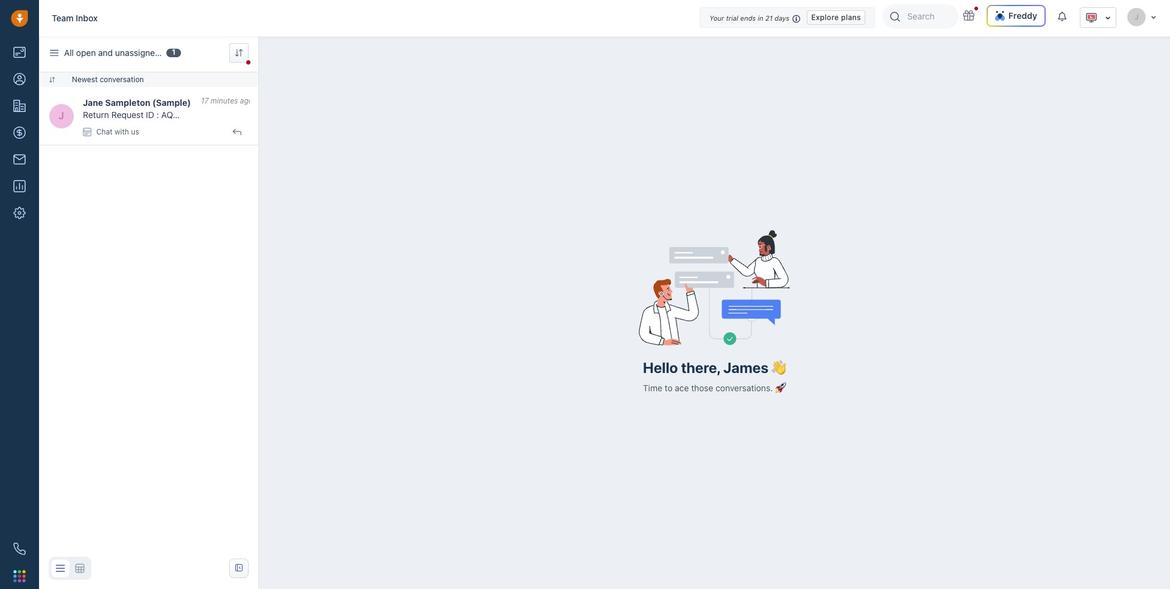 Task type: vqa. For each thing, say whether or not it's contained in the screenshot.
"deliverability" on the left top of page
no



Task type: locate. For each thing, give the bounding box(es) containing it.
there,
[[681, 360, 720, 377]]

days
[[775, 14, 789, 22]]

jane
[[83, 97, 103, 108]]

jane sampleton (sample)
[[83, 97, 191, 108]]

time
[[643, 383, 662, 393]]

inbox
[[76, 13, 98, 23]]

those
[[691, 383, 713, 393]]

all
[[64, 47, 74, 58]]

21
[[765, 14, 773, 22]]

:
[[157, 109, 159, 120]]

conversations.
[[716, 383, 773, 393]]

and
[[98, 47, 113, 58]]

(sample)
[[152, 97, 191, 108]]

team inbox
[[52, 13, 98, 23]]

explore plans button
[[807, 10, 865, 25]]

👋
[[772, 360, 786, 377]]

phone element
[[7, 538, 32, 562]]

icon image
[[51, 559, 70, 579], [70, 559, 90, 579], [234, 564, 244, 573]]

1 horizontal spatial ic_arrow_down image
[[1151, 13, 1157, 20]]

all open and unassigned conversations
[[64, 47, 217, 58]]

to
[[665, 383, 673, 393]]

ace
[[675, 383, 689, 393]]

conversation
[[100, 75, 144, 84]]

unassigned
[[115, 47, 160, 58]]

freddy
[[1009, 10, 1037, 21]]

open
[[76, 47, 96, 58]]

missing translation "unavailable" for locale "en-us" image
[[1085, 12, 1098, 24]]

🚀
[[775, 383, 786, 393]]

time to ace those conversations. 🚀
[[643, 383, 786, 393]]

team
[[52, 13, 74, 23]]

chat
[[96, 127, 113, 136]]

1 ic_arrow_down image from the left
[[1151, 13, 1157, 20]]

request
[[111, 109, 144, 120]]

plans
[[841, 13, 861, 22]]

team inbox image
[[235, 49, 243, 56]]

ic_arrow_down image
[[1151, 13, 1157, 20], [1105, 13, 1111, 22]]

mobile image
[[83, 128, 91, 136]]

hello there, james 👋
[[643, 360, 786, 377]]

phone image
[[13, 544, 26, 556]]

0 horizontal spatial ic_arrow_down image
[[1105, 13, 1111, 22]]

freshworks switcher image
[[13, 571, 26, 583]]

there is no conversation available image
[[635, 229, 794, 348]]

return
[[83, 109, 109, 120]]

freddy button
[[987, 5, 1046, 27]]



Task type: describe. For each thing, give the bounding box(es) containing it.
17 minutes ago
[[201, 96, 253, 105]]

chat with us
[[96, 127, 139, 136]]

j
[[58, 110, 64, 121]]

sampleton
[[105, 97, 150, 108]]

james
[[723, 360, 769, 377]]

aqw128a
[[161, 109, 201, 120]]

your
[[710, 14, 724, 22]]

return request id : aqw128a
[[83, 109, 201, 120]]

1
[[172, 48, 176, 57]]

ago
[[240, 96, 253, 105]]

explore plans
[[811, 13, 861, 22]]

newest
[[72, 75, 98, 84]]

minutes
[[211, 96, 238, 105]]

ends
[[740, 14, 756, 22]]

2 ic_arrow_down image from the left
[[1105, 13, 1111, 22]]

conversations
[[162, 47, 217, 58]]

ic_info_icon image
[[792, 13, 801, 24]]

id
[[146, 109, 154, 120]]

team inbox element
[[49, 77, 72, 83]]

trial
[[726, 14, 738, 22]]

your trial ends in 21 days
[[710, 14, 789, 22]]

hello
[[643, 360, 678, 377]]

us
[[131, 127, 139, 136]]

with
[[115, 127, 129, 136]]

newest conversation
[[72, 75, 144, 84]]

explore
[[811, 13, 839, 22]]

17
[[201, 96, 209, 105]]

bell regular image
[[1058, 11, 1068, 22]]

in
[[758, 14, 764, 22]]



